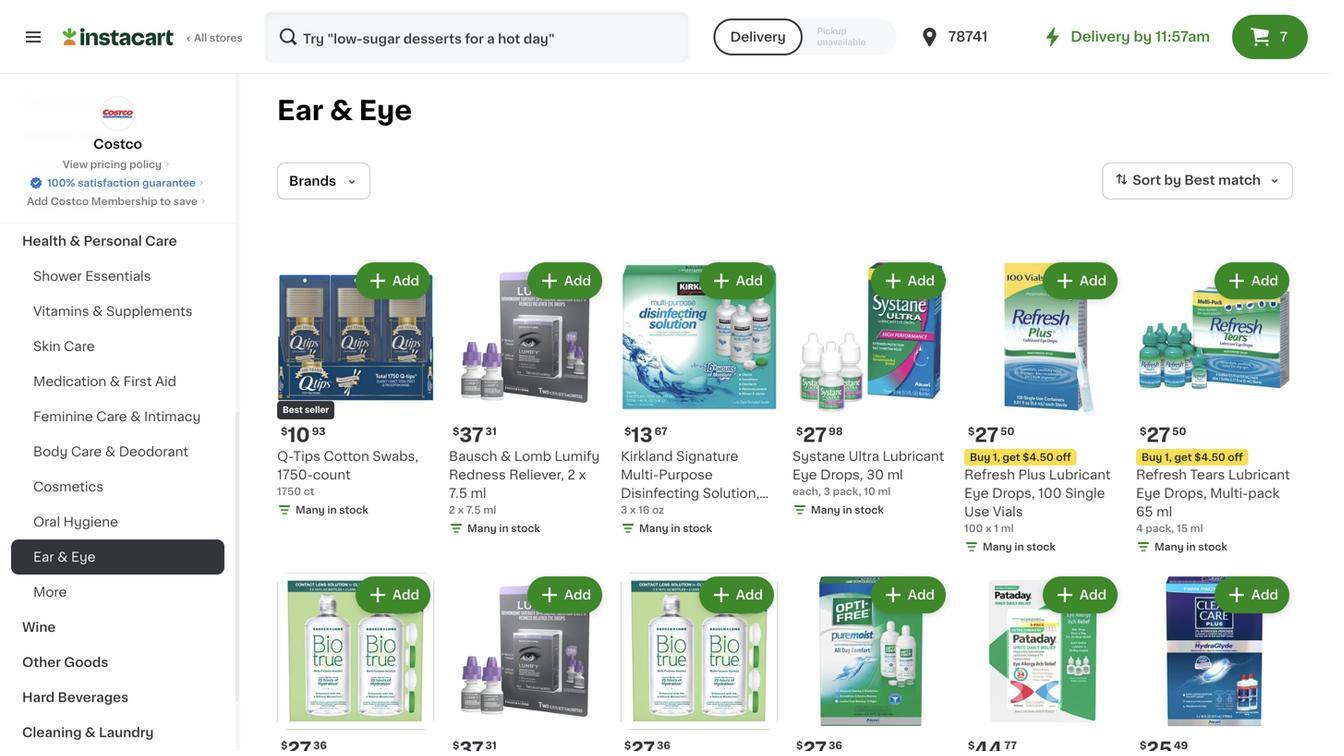 Task type: vqa. For each thing, say whether or not it's contained in the screenshot.
ZEKE'S LIQUOR
no



Task type: locate. For each thing, give the bounding box(es) containing it.
1 horizontal spatial costco
[[93, 138, 142, 151]]

many down redness on the left bottom of page
[[467, 523, 497, 533]]

65
[[1136, 505, 1153, 518]]

2 refresh from the left
[[1136, 468, 1187, 481]]

ear down the "oral"
[[33, 551, 54, 563]]

$4.50 up tears
[[1195, 452, 1226, 462]]

1 refresh from the left
[[964, 468, 1015, 481]]

1 vertical spatial by
[[1164, 174, 1181, 187]]

stock down 'kirkland signature multi-purpose disinfecting solution, 48 oz'
[[683, 523, 712, 533]]

eye inside refresh plus  lubricant eye drops, 100 single use vials 100 x 1 ml
[[964, 487, 989, 500]]

eye for refresh plus  lubricant eye drops, 100 single use vials
[[964, 487, 989, 500]]

Search field
[[266, 13, 688, 61]]

0 horizontal spatial 3
[[621, 505, 627, 515]]

many in stock down 1
[[983, 542, 1056, 552]]

None search field
[[264, 11, 690, 63]]

shower essentials link
[[11, 259, 224, 294]]

1 horizontal spatial 10
[[864, 486, 875, 497]]

oz right 48
[[641, 505, 656, 518]]

product group
[[277, 259, 434, 521], [449, 259, 606, 539], [621, 259, 778, 539], [793, 259, 950, 521], [964, 259, 1121, 558], [1136, 259, 1293, 558], [277, 573, 434, 751], [449, 573, 606, 751], [621, 573, 778, 751], [793, 573, 950, 751], [964, 573, 1121, 751], [1136, 573, 1293, 751]]

$ 27 50 up 65
[[1140, 425, 1186, 445]]

0 vertical spatial multi-
[[621, 468, 659, 481]]

ml inside refresh plus  lubricant eye drops, 100 single use vials 100 x 1 ml
[[1001, 523, 1014, 533]]

0 vertical spatial goods
[[64, 200, 109, 212]]

drops, up vials
[[992, 487, 1035, 500]]

0 horizontal spatial refresh
[[964, 468, 1015, 481]]

in down disinfecting
[[671, 523, 680, 533]]

& inside health & personal care link
[[70, 235, 80, 248]]

ml
[[887, 468, 903, 481], [878, 486, 891, 497], [471, 487, 486, 500], [483, 505, 496, 515], [1157, 505, 1172, 518], [1001, 523, 1014, 533], [1190, 523, 1203, 533]]

10 inside systane ultra lubricant eye drops, 30 ml each, 3 pack, 10 ml
[[864, 486, 875, 497]]

3
[[824, 486, 830, 497], [621, 505, 627, 515]]

lubricant inside refresh tears  lubricant eye drops, multi-pack 65 ml 4 pack, 15 ml
[[1228, 468, 1290, 481]]

costco down 100%
[[51, 196, 89, 206]]

delivery by 11:57am
[[1071, 30, 1210, 43]]

stock down 'bausch & lomb lumify redness reliever, 2 x 7.5 ml 2 x 7.5 ml'
[[511, 523, 540, 533]]

beverages
[[58, 691, 128, 704]]

1 horizontal spatial drops,
[[992, 487, 1035, 500]]

refresh up use at the right bottom
[[964, 468, 1015, 481]]

lubricant inside refresh plus  lubricant eye drops, 100 single use vials 100 x 1 ml
[[1049, 468, 1111, 481]]

vitamins & supplements link
[[11, 294, 224, 329]]

many down the each,
[[811, 505, 840, 515]]

0 vertical spatial 10
[[288, 425, 310, 445]]

lubricant up single
[[1049, 468, 1111, 481]]

oz
[[652, 505, 664, 515], [641, 505, 656, 518]]

7.5
[[449, 487, 467, 500], [466, 505, 481, 515]]

brands
[[289, 175, 336, 188]]

1 horizontal spatial 50
[[1172, 426, 1186, 436]]

eye inside systane ultra lubricant eye drops, 30 ml each, 3 pack, 10 ml
[[793, 468, 817, 481]]

& right the health
[[70, 235, 80, 248]]

27 up 65
[[1147, 425, 1171, 445]]

1 horizontal spatial 36
[[657, 740, 671, 751]]

& down first
[[130, 410, 141, 423]]

& left lomb
[[501, 450, 511, 463]]

1 get from the left
[[1003, 452, 1020, 462]]

aid
[[155, 375, 176, 388]]

0 vertical spatial ear & eye
[[277, 97, 412, 124]]

2 50 from the left
[[1172, 426, 1186, 436]]

& down shower essentials
[[93, 305, 103, 318]]

3 left the '16' at the bottom
[[621, 505, 627, 515]]

oz inside 'kirkland signature multi-purpose disinfecting solution, 48 oz'
[[641, 505, 656, 518]]

1 vertical spatial best
[[283, 406, 303, 414]]

1 horizontal spatial $ 27 50
[[1140, 425, 1186, 445]]

1 vertical spatial ear & eye
[[33, 551, 96, 563]]

0 horizontal spatial delivery
[[730, 30, 786, 43]]

goods inside "link"
[[64, 656, 108, 669]]

drops, inside systane ultra lubricant eye drops, 30 ml each, 3 pack, 10 ml
[[820, 468, 863, 481]]

1 horizontal spatial 2
[[568, 468, 575, 481]]

0 vertical spatial pack,
[[833, 486, 861, 497]]

1 vertical spatial ear
[[33, 551, 54, 563]]

medication & first aid
[[33, 375, 176, 388]]

1750-
[[277, 468, 313, 481]]

0 horizontal spatial ear & eye
[[33, 551, 96, 563]]

0 horizontal spatial buy 1, get $4.50 off
[[970, 452, 1071, 462]]

q-
[[277, 450, 293, 463]]

stock down q-tips cotton swabs, 1750-count 1750 ct
[[339, 505, 368, 515]]

many in stock
[[296, 505, 368, 515], [811, 505, 884, 515], [467, 523, 540, 533], [639, 523, 712, 533], [983, 542, 1056, 552], [1155, 542, 1228, 552]]

many in stock for 10
[[296, 505, 368, 515]]

0 horizontal spatial 2
[[449, 505, 455, 515]]

get up plus
[[1003, 452, 1020, 462]]

in down vials
[[1015, 542, 1024, 552]]

& inside 'beer & cider' link
[[57, 129, 67, 142]]

lubricant
[[883, 450, 944, 463], [1049, 468, 1111, 481], [1228, 468, 1290, 481]]

lumify
[[555, 450, 600, 463]]

1 vertical spatial 31
[[485, 740, 497, 751]]

0 horizontal spatial drops,
[[820, 468, 863, 481]]

best left seller
[[283, 406, 303, 414]]

goods down satisfaction
[[64, 200, 109, 212]]

view pricing policy link
[[63, 157, 173, 172]]

0 horizontal spatial best
[[283, 406, 303, 414]]

stock for 27
[[855, 505, 884, 515]]

care
[[145, 235, 177, 248], [64, 340, 95, 353], [96, 410, 127, 423], [71, 445, 102, 458]]

1, up refresh tears  lubricant eye drops, multi-pack 65 ml 4 pack, 15 ml
[[1165, 452, 1172, 462]]

1 vertical spatial multi-
[[1210, 487, 1248, 500]]

1 horizontal spatial $4.50
[[1195, 452, 1226, 462]]

drops, for plus
[[992, 487, 1035, 500]]

drops, down tears
[[1164, 487, 1207, 500]]

many in stock down the '16' at the bottom
[[639, 523, 712, 533]]

1, up vials
[[993, 452, 1000, 462]]

0 horizontal spatial off
[[1056, 452, 1071, 462]]

buy for refresh tears  lubricant eye drops, multi-pack 65 ml
[[1142, 452, 1162, 462]]

many in stock down ct
[[296, 505, 368, 515]]

body care & deodorant link
[[11, 434, 224, 469]]

2
[[568, 468, 575, 481], [449, 505, 455, 515]]

& up more
[[57, 551, 68, 563]]

drops, inside refresh tears  lubricant eye drops, multi-pack 65 ml 4 pack, 15 ml
[[1164, 487, 1207, 500]]

best inside "best match sort by" field
[[1185, 174, 1215, 187]]

$ inside $ 10 93
[[281, 426, 288, 436]]

hard
[[22, 691, 55, 704]]

0 vertical spatial ear
[[277, 97, 324, 124]]

0 horizontal spatial costco
[[51, 196, 89, 206]]

& left first
[[110, 375, 120, 388]]

2 $ 27 50 from the left
[[1140, 425, 1186, 445]]

x left 1
[[986, 523, 992, 533]]

in for 10
[[327, 505, 337, 515]]

4
[[1136, 523, 1143, 533]]

buy 1, get $4.50 off up plus
[[970, 452, 1071, 462]]

stock for 13
[[683, 523, 712, 533]]

pack, down ultra at right
[[833, 486, 861, 497]]

1 horizontal spatial off
[[1228, 452, 1243, 462]]

single
[[1065, 487, 1105, 500]]

delivery by 11:57am link
[[1041, 26, 1210, 48]]

other
[[22, 656, 61, 669]]

save
[[173, 196, 198, 206]]

hard beverages
[[22, 691, 128, 704]]

0 horizontal spatial multi-
[[621, 468, 659, 481]]

1 50 from the left
[[1001, 426, 1015, 436]]

0 horizontal spatial $4.50
[[1023, 452, 1054, 462]]

$ 27 50 for refresh tears  lubricant eye drops, multi-pack 65 ml
[[1140, 425, 1186, 445]]

best
[[1185, 174, 1215, 187], [283, 406, 303, 414]]

kirkland signature multi-purpose disinfecting solution, 48 oz
[[621, 450, 759, 518]]

$4.50 up plus
[[1023, 452, 1054, 462]]

1 vertical spatial pack,
[[1146, 523, 1174, 533]]

0 horizontal spatial get
[[1003, 452, 1020, 462]]

0 vertical spatial 7.5
[[449, 487, 467, 500]]

refresh up 65
[[1136, 468, 1187, 481]]

many down the '16' at the bottom
[[639, 523, 668, 533]]

2 off from the left
[[1228, 452, 1243, 462]]

buy 1, get $4.50 off for plus
[[970, 452, 1071, 462]]

1 horizontal spatial best
[[1185, 174, 1215, 187]]

2 horizontal spatial lubricant
[[1228, 468, 1290, 481]]

plus
[[1018, 468, 1046, 481]]

10 down 30 on the bottom right of the page
[[864, 486, 875, 497]]

1 vertical spatial 100
[[964, 523, 983, 533]]

buy 1, get $4.50 off
[[970, 452, 1071, 462], [1142, 452, 1243, 462]]

multi- down tears
[[1210, 487, 1248, 500]]

lubricant up pack
[[1228, 468, 1290, 481]]

2 down lumify
[[568, 468, 575, 481]]

in down systane ultra lubricant eye drops, 30 ml each, 3 pack, 10 ml
[[843, 505, 852, 515]]

cosmetics link
[[11, 469, 224, 504]]

2 27 from the left
[[975, 425, 999, 445]]

use
[[964, 505, 990, 518]]

delivery inside 'button'
[[730, 30, 786, 43]]

37
[[459, 425, 484, 445]]

3 right the each,
[[824, 486, 830, 497]]

1 1, from the left
[[993, 452, 1000, 462]]

sort
[[1133, 174, 1161, 187]]

1 goods from the top
[[64, 200, 109, 212]]

best left match
[[1185, 174, 1215, 187]]

1 horizontal spatial 1,
[[1165, 452, 1172, 462]]

electronics
[[22, 94, 98, 107]]

0 horizontal spatial 1,
[[993, 452, 1000, 462]]

stock down 30 on the bottom right of the page
[[855, 505, 884, 515]]

1 vertical spatial 2
[[449, 505, 455, 515]]

buy 1, get $4.50 off up tears
[[1142, 452, 1243, 462]]

care up body care & deodorant
[[96, 410, 127, 423]]

7 button
[[1232, 15, 1308, 59]]

lubricant up 30 on the bottom right of the page
[[883, 450, 944, 463]]

& inside cleaning & laundry link
[[85, 726, 96, 739]]

off for plus
[[1056, 452, 1071, 462]]

& down feminine care & intimacy
[[105, 445, 116, 458]]

1 27 from the left
[[803, 425, 827, 445]]

buy up 65
[[1142, 452, 1162, 462]]

stores
[[210, 33, 243, 43]]

pack, inside systane ultra lubricant eye drops, 30 ml each, 3 pack, 10 ml
[[833, 486, 861, 497]]

1 horizontal spatial pack,
[[1146, 523, 1174, 533]]

in for 13
[[671, 523, 680, 533]]

tips
[[293, 450, 320, 463]]

1 horizontal spatial by
[[1164, 174, 1181, 187]]

0 horizontal spatial $ 27 50
[[968, 425, 1015, 445]]

0 vertical spatial best
[[1185, 174, 1215, 187]]

1 off from the left
[[1056, 452, 1071, 462]]

2 horizontal spatial 27
[[1147, 425, 1171, 445]]

each,
[[793, 486, 821, 497]]

0 horizontal spatial buy
[[970, 452, 991, 462]]

off for tears
[[1228, 452, 1243, 462]]

& inside feminine care & intimacy link
[[130, 410, 141, 423]]

redness
[[449, 468, 506, 481]]

1 $4.50 from the left
[[1023, 452, 1054, 462]]

x
[[579, 468, 586, 481], [458, 505, 464, 515], [630, 505, 636, 515], [986, 523, 992, 533]]

ear & eye up brands dropdown button
[[277, 97, 412, 124]]

refresh inside refresh tears  lubricant eye drops, multi-pack 65 ml 4 pack, 15 ml
[[1136, 468, 1187, 481]]

costco
[[93, 138, 142, 151], [51, 196, 89, 206]]

pack, right 4
[[1146, 523, 1174, 533]]

off up refresh tears  lubricant eye drops, multi-pack 65 ml 4 pack, 15 ml
[[1228, 452, 1243, 462]]

delivery inside 'link'
[[1071, 30, 1130, 43]]

& right 'beer'
[[57, 129, 67, 142]]

ear up the brands
[[277, 97, 324, 124]]

cleaning & laundry
[[22, 726, 154, 739]]

50 up refresh plus  lubricant eye drops, 100 single use vials 100 x 1 ml
[[1001, 426, 1015, 436]]

48
[[621, 505, 638, 518]]

delivery for delivery by 11:57am
[[1071, 30, 1130, 43]]

$ 27 50 up use at the right bottom
[[968, 425, 1015, 445]]

eye for systane ultra lubricant eye drops, 30 ml
[[793, 468, 817, 481]]

1 horizontal spatial 100
[[1038, 487, 1062, 500]]

by inside field
[[1164, 174, 1181, 187]]

many in stock down 'bausch & lomb lumify redness reliever, 2 x 7.5 ml 2 x 7.5 ml'
[[467, 523, 540, 533]]

drops, inside refresh plus  lubricant eye drops, 100 single use vials 100 x 1 ml
[[992, 487, 1035, 500]]

1 horizontal spatial buy 1, get $4.50 off
[[1142, 452, 1243, 462]]

& down beverages
[[85, 726, 96, 739]]

2 down redness on the left bottom of page
[[449, 505, 455, 515]]

membership
[[91, 196, 157, 206]]

1 horizontal spatial delivery
[[1071, 30, 1130, 43]]

off up single
[[1056, 452, 1071, 462]]

2 buy 1, get $4.50 off from the left
[[1142, 452, 1243, 462]]

1 31 from the top
[[485, 426, 497, 436]]

1 horizontal spatial buy
[[1142, 452, 1162, 462]]

31
[[485, 426, 497, 436], [485, 740, 497, 751]]

27 left 98
[[803, 425, 827, 445]]

personal
[[84, 235, 142, 248]]

100 down plus
[[1038, 487, 1062, 500]]

multi- down kirkland
[[621, 468, 659, 481]]

2 horizontal spatial 36
[[829, 740, 842, 751]]

2 buy from the left
[[1142, 452, 1162, 462]]

all stores
[[194, 33, 243, 43]]

1 horizontal spatial lubricant
[[1049, 468, 1111, 481]]

many in stock for 27
[[811, 505, 884, 515]]

1 buy from the left
[[970, 452, 991, 462]]

goods for paper goods
[[64, 200, 109, 212]]

0 horizontal spatial lubricant
[[883, 450, 944, 463]]

1 horizontal spatial ear
[[277, 97, 324, 124]]

1 vertical spatial goods
[[64, 656, 108, 669]]

in down count
[[327, 505, 337, 515]]

1 horizontal spatial multi-
[[1210, 487, 1248, 500]]

multi- inside 'kirkland signature multi-purpose disinfecting solution, 48 oz'
[[621, 468, 659, 481]]

eye inside refresh tears  lubricant eye drops, multi-pack 65 ml 4 pack, 15 ml
[[1136, 487, 1161, 500]]

in down 'bausch & lomb lumify redness reliever, 2 x 7.5 ml 2 x 7.5 ml'
[[499, 523, 509, 533]]

Best match Sort by field
[[1102, 163, 1293, 200]]

buy for refresh plus  lubricant eye drops, 100 single use vials
[[970, 452, 991, 462]]

0 vertical spatial by
[[1134, 30, 1152, 43]]

by left 11:57am
[[1134, 30, 1152, 43]]

lubricant for single
[[1049, 468, 1111, 481]]

2 $4.50 from the left
[[1195, 452, 1226, 462]]

1 buy 1, get $4.50 off from the left
[[970, 452, 1071, 462]]

3 27 from the left
[[1147, 425, 1171, 445]]

1 horizontal spatial get
[[1175, 452, 1192, 462]]

1 $ 27 50 from the left
[[968, 425, 1015, 445]]

50 up refresh tears  lubricant eye drops, multi-pack 65 ml 4 pack, 15 ml
[[1172, 426, 1186, 436]]

1 vertical spatial 10
[[864, 486, 875, 497]]

get up tears
[[1175, 452, 1192, 462]]

product group containing 37
[[449, 259, 606, 539]]

0 horizontal spatial 50
[[1001, 426, 1015, 436]]

goods
[[64, 200, 109, 212], [64, 656, 108, 669]]

paper
[[22, 200, 61, 212]]

0 horizontal spatial 100
[[964, 523, 983, 533]]

0 vertical spatial 31
[[485, 426, 497, 436]]

stock for 10
[[339, 505, 368, 515]]

goods for other goods
[[64, 656, 108, 669]]

0 horizontal spatial 36
[[313, 740, 327, 751]]

buy up use at the right bottom
[[970, 452, 991, 462]]

costco up view pricing policy link
[[93, 138, 142, 151]]

ear & eye down oral hygiene
[[33, 551, 96, 563]]

stock
[[339, 505, 368, 515], [855, 505, 884, 515], [511, 523, 540, 533], [683, 523, 712, 533], [1027, 542, 1056, 552], [1198, 542, 1228, 552]]

1 horizontal spatial ear & eye
[[277, 97, 412, 124]]

2 1, from the left
[[1165, 452, 1172, 462]]

$ inside $ 37 31
[[453, 426, 459, 436]]

1 vertical spatial 3
[[621, 505, 627, 515]]

drops, down ultra at right
[[820, 468, 863, 481]]

0 horizontal spatial pack,
[[833, 486, 861, 497]]

q-tips cotton swabs, 1750-count 1750 ct
[[277, 450, 418, 497]]

1 vertical spatial costco
[[51, 196, 89, 206]]

0 horizontal spatial 10
[[288, 425, 310, 445]]

many in stock down systane ultra lubricant eye drops, 30 ml each, 3 pack, 10 ml
[[811, 505, 884, 515]]

goods up beverages
[[64, 656, 108, 669]]

100 down use at the right bottom
[[964, 523, 983, 533]]

many down ct
[[296, 505, 325, 515]]

lubricant inside systane ultra lubricant eye drops, 30 ml each, 3 pack, 10 ml
[[883, 450, 944, 463]]

3 x 16 oz
[[621, 505, 664, 515]]

many in stock for 37
[[467, 523, 540, 533]]

care for body
[[71, 445, 102, 458]]

intimacy
[[144, 410, 201, 423]]

$4.50 for plus
[[1023, 452, 1054, 462]]

1 vertical spatial 7.5
[[466, 505, 481, 515]]

many for 37
[[467, 523, 497, 533]]

paper goods link
[[11, 188, 224, 224]]

1 horizontal spatial 3
[[824, 486, 830, 497]]

refresh inside refresh plus  lubricant eye drops, 100 single use vials 100 x 1 ml
[[964, 468, 1015, 481]]

0 horizontal spatial 27
[[803, 425, 827, 445]]

$ 10 93
[[281, 425, 326, 445]]

0 vertical spatial 3
[[824, 486, 830, 497]]

add
[[27, 196, 48, 206], [392, 274, 419, 287], [564, 274, 591, 287], [736, 274, 763, 287], [908, 274, 935, 287], [1080, 274, 1107, 287], [1251, 274, 1278, 287], [392, 588, 419, 601], [564, 588, 591, 601], [736, 588, 763, 601], [908, 588, 935, 601], [1080, 588, 1107, 601], [1251, 588, 1278, 601]]

1 horizontal spatial 27
[[975, 425, 999, 445]]

care right body
[[71, 445, 102, 458]]

hygiene
[[63, 515, 118, 528]]

ear inside ear & eye link
[[33, 551, 54, 563]]

0 vertical spatial 100
[[1038, 487, 1062, 500]]

2 goods from the top
[[64, 656, 108, 669]]

1 horizontal spatial refresh
[[1136, 468, 1187, 481]]

by inside 'link'
[[1134, 30, 1152, 43]]

0 horizontal spatial by
[[1134, 30, 1152, 43]]

10 left 93
[[288, 425, 310, 445]]

2 31 from the top
[[485, 740, 497, 751]]

refresh for refresh plus  lubricant eye drops, 100 single use vials
[[964, 468, 1015, 481]]

many
[[296, 505, 325, 515], [811, 505, 840, 515], [467, 523, 497, 533], [639, 523, 668, 533], [983, 542, 1012, 552], [1155, 542, 1184, 552]]

buy
[[970, 452, 991, 462], [1142, 452, 1162, 462]]

10
[[288, 425, 310, 445], [864, 486, 875, 497]]

2 horizontal spatial drops,
[[1164, 487, 1207, 500]]

100% satisfaction guarantee
[[47, 178, 196, 188]]

0 horizontal spatial ear
[[33, 551, 54, 563]]

care right skin
[[64, 340, 95, 353]]

27 up use at the right bottom
[[975, 425, 999, 445]]

match
[[1218, 174, 1261, 187]]

by right sort
[[1164, 174, 1181, 187]]

2 get from the left
[[1175, 452, 1192, 462]]



Task type: describe. For each thing, give the bounding box(es) containing it.
floral
[[22, 59, 59, 72]]

add costco membership to save link
[[27, 194, 209, 209]]

sort by
[[1133, 174, 1181, 187]]

all
[[194, 33, 207, 43]]

7
[[1280, 30, 1288, 43]]

78741 button
[[919, 11, 1030, 63]]

body
[[33, 445, 68, 458]]

hard beverages link
[[11, 680, 224, 715]]

product group containing 10
[[277, 259, 434, 521]]

refresh tears  lubricant eye drops, multi-pack 65 ml 4 pack, 15 ml
[[1136, 468, 1290, 533]]

get for tears
[[1175, 452, 1192, 462]]

view pricing policy
[[63, 159, 162, 170]]

multi- inside refresh tears  lubricant eye drops, multi-pack 65 ml 4 pack, 15 ml
[[1210, 487, 1248, 500]]

many in stock for 13
[[639, 523, 712, 533]]

98
[[829, 426, 843, 436]]

many for 13
[[639, 523, 668, 533]]

beer
[[22, 129, 54, 142]]

oz right the '16' at the bottom
[[652, 505, 664, 515]]

get for plus
[[1003, 452, 1020, 462]]

liquor link
[[11, 153, 224, 188]]

1 36 from the left
[[313, 740, 327, 751]]

beer & cider
[[22, 129, 107, 142]]

shower essentials
[[33, 270, 151, 283]]

& inside medication & first aid link
[[110, 375, 120, 388]]

93
[[312, 426, 326, 436]]

many down 15
[[1155, 542, 1184, 552]]

other goods link
[[11, 645, 224, 680]]

27 for refresh plus  lubricant eye drops, 100 single use vials
[[975, 425, 999, 445]]

signature
[[676, 450, 738, 463]]

vitamins
[[33, 305, 89, 318]]

pack, inside refresh tears  lubricant eye drops, multi-pack 65 ml 4 pack, 15 ml
[[1146, 523, 1174, 533]]

1, for tears
[[1165, 452, 1172, 462]]

0 vertical spatial 2
[[568, 468, 575, 481]]

& inside vitamins & supplements 'link'
[[93, 305, 103, 318]]

x down redness on the left bottom of page
[[458, 505, 464, 515]]

deodorant
[[119, 445, 188, 458]]

cleaning
[[22, 726, 82, 739]]

by for delivery
[[1134, 30, 1152, 43]]

stock for 37
[[511, 523, 540, 533]]

in for 27
[[843, 505, 852, 515]]

$ 13 67
[[624, 425, 668, 445]]

reliever,
[[509, 468, 564, 481]]

add costco membership to save
[[27, 196, 198, 206]]

guarantee
[[142, 178, 196, 188]]

11:57am
[[1155, 30, 1210, 43]]

3 inside systane ultra lubricant eye drops, 30 ml each, 3 pack, 10 ml
[[824, 486, 830, 497]]

essentials
[[85, 270, 151, 283]]

lubricant for ml
[[883, 450, 944, 463]]

bausch & lomb lumify redness reliever, 2 x 7.5 ml 2 x 7.5 ml
[[449, 450, 600, 515]]

in for 37
[[499, 523, 509, 533]]

count
[[313, 468, 351, 481]]

oral hygiene link
[[11, 504, 224, 539]]

many in stock down 15
[[1155, 542, 1228, 552]]

2 36 from the left
[[657, 740, 671, 751]]

31 inside $ 37 31
[[485, 426, 497, 436]]

costco logo image
[[100, 96, 135, 131]]

many down 1
[[983, 542, 1012, 552]]

x down lumify
[[579, 468, 586, 481]]

many for 27
[[811, 505, 840, 515]]

& inside 'bausch & lomb lumify redness reliever, 2 x 7.5 ml 2 x 7.5 ml'
[[501, 450, 511, 463]]

feminine
[[33, 410, 93, 423]]

other goods
[[22, 656, 108, 669]]

& inside the body care & deodorant link
[[105, 445, 116, 458]]

100% satisfaction guarantee button
[[29, 172, 207, 190]]

ct
[[304, 486, 314, 497]]

by for sort
[[1164, 174, 1181, 187]]

first
[[123, 375, 152, 388]]

1, for plus
[[993, 452, 1000, 462]]

skin care
[[33, 340, 95, 353]]

health & personal care
[[22, 235, 177, 248]]

cider
[[71, 129, 107, 142]]

refresh plus  lubricant eye drops, 100 single use vials 100 x 1 ml
[[964, 468, 1111, 533]]

all stores link
[[63, 11, 244, 63]]

best match
[[1185, 174, 1261, 187]]

best for best match
[[1185, 174, 1215, 187]]

seller
[[305, 406, 329, 414]]

oral
[[33, 515, 60, 528]]

best seller
[[283, 406, 329, 414]]

$ 37 31
[[453, 425, 497, 445]]

$ inside $ 27 98
[[796, 426, 803, 436]]

instacart logo image
[[63, 26, 174, 48]]

best for best seller
[[283, 406, 303, 414]]

wine
[[22, 621, 56, 634]]

3 36 from the left
[[829, 740, 842, 751]]

care for skin
[[64, 340, 95, 353]]

x inside refresh plus  lubricant eye drops, 100 single use vials 100 x 1 ml
[[986, 523, 992, 533]]

lubricant for pack
[[1228, 468, 1290, 481]]

swabs,
[[373, 450, 418, 463]]

vitamins & supplements
[[33, 305, 193, 318]]

$ 27 98
[[796, 425, 843, 445]]

67
[[655, 426, 668, 436]]

liquor
[[22, 164, 65, 177]]

delivery for delivery
[[730, 30, 786, 43]]

refresh for refresh tears  lubricant eye drops, multi-pack 65 ml
[[1136, 468, 1187, 481]]

0 vertical spatial costco
[[93, 138, 142, 151]]

& up brands dropdown button
[[330, 97, 353, 124]]

product group containing 13
[[621, 259, 778, 539]]

purpose
[[659, 468, 713, 481]]

77
[[1005, 740, 1017, 751]]

stock down refresh tears  lubricant eye drops, multi-pack 65 ml 4 pack, 15 ml
[[1198, 542, 1228, 552]]

care for feminine
[[96, 410, 127, 423]]

1750
[[277, 486, 301, 497]]

100%
[[47, 178, 75, 188]]

bausch
[[449, 450, 497, 463]]

$ inside $ 13 67
[[624, 426, 631, 436]]

$4.50 for tears
[[1195, 452, 1226, 462]]

50 for plus
[[1001, 426, 1015, 436]]

service type group
[[714, 18, 897, 55]]

49
[[1174, 740, 1188, 751]]

feminine care & intimacy
[[33, 410, 201, 423]]

solution,
[[703, 487, 759, 500]]

skin care link
[[11, 329, 224, 364]]

x left the '16' at the bottom
[[630, 505, 636, 515]]

wine link
[[11, 610, 224, 645]]

kirkland
[[621, 450, 673, 463]]

50 for tears
[[1172, 426, 1186, 436]]

$ 27 50 for refresh plus  lubricant eye drops, 100 single use vials
[[968, 425, 1015, 445]]

to
[[160, 196, 171, 206]]

systane
[[793, 450, 845, 463]]

many for 10
[[296, 505, 325, 515]]

brands button
[[277, 163, 370, 200]]

lomb
[[514, 450, 551, 463]]

systane ultra lubricant eye drops, 30 ml each, 3 pack, 10 ml
[[793, 450, 944, 497]]

policy
[[129, 159, 162, 170]]

medication & first aid link
[[11, 364, 224, 399]]

feminine care & intimacy link
[[11, 399, 224, 434]]

30
[[867, 468, 884, 481]]

27 for refresh tears  lubricant eye drops, multi-pack 65 ml
[[1147, 425, 1171, 445]]

buy 1, get $4.50 off for tears
[[1142, 452, 1243, 462]]

shower
[[33, 270, 82, 283]]

16
[[638, 505, 650, 515]]

eye for refresh tears  lubricant eye drops, multi-pack 65 ml
[[1136, 487, 1161, 500]]

drops, for ultra
[[820, 468, 863, 481]]

care down to
[[145, 235, 177, 248]]

disinfecting
[[621, 487, 699, 500]]

cotton
[[324, 450, 369, 463]]

beer & cider link
[[11, 118, 224, 153]]

& inside ear & eye link
[[57, 551, 68, 563]]

cosmetics
[[33, 480, 104, 493]]

in down 15
[[1186, 542, 1196, 552]]

ear & eye link
[[11, 539, 224, 575]]

drops, for tears
[[1164, 487, 1207, 500]]

stock down refresh plus  lubricant eye drops, 100 single use vials 100 x 1 ml
[[1027, 542, 1056, 552]]

electronics link
[[11, 83, 224, 118]]



